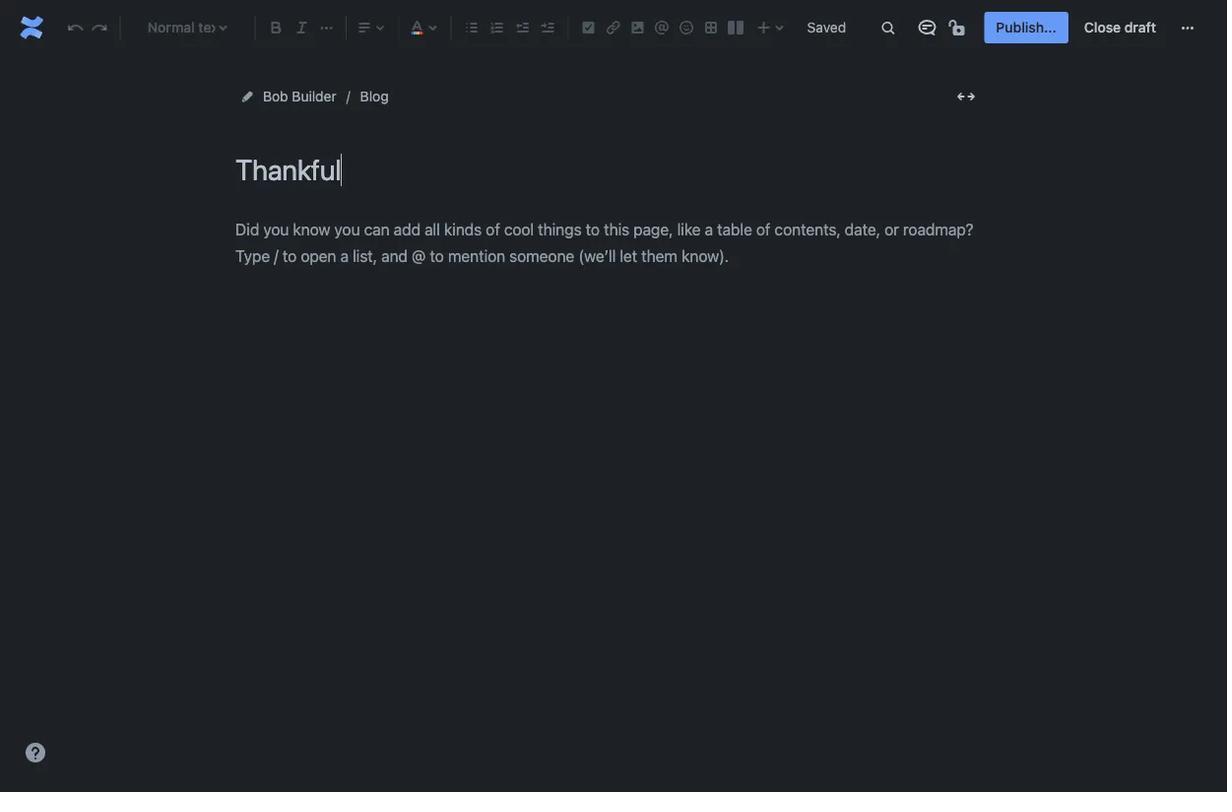 Task type: locate. For each thing, give the bounding box(es) containing it.
move this blog image
[[239, 89, 255, 104]]

add image, video, or file image
[[626, 16, 650, 39]]

comment icon image
[[916, 16, 940, 39]]

table image
[[700, 16, 723, 39]]

Blog post title text field
[[236, 154, 985, 186]]

confluence image
[[16, 12, 47, 43]]

bob builder
[[263, 88, 337, 104]]

builder
[[292, 88, 337, 104]]

bold ⌘b image
[[265, 16, 288, 39]]

outdent ⇧tab image
[[511, 16, 534, 39]]

publish... button
[[985, 12, 1069, 43]]

emoji image
[[675, 16, 699, 39]]

bob builder link
[[263, 85, 337, 108]]

Main content area, start typing to enter text. text field
[[236, 216, 985, 270]]

confluence image
[[16, 12, 47, 43]]

publish...
[[997, 19, 1057, 35]]

close draft button
[[1073, 12, 1169, 43]]

link image
[[602, 16, 625, 39]]

blog
[[360, 88, 389, 104]]

more image
[[1177, 16, 1200, 39]]

blog link
[[360, 85, 389, 108]]



Task type: vqa. For each thing, say whether or not it's contained in the screenshot.
user- in the this list shows how often each macro is used in your site. we've organised the list by the app that provides the macro, and included both user-installed apps and apps bundled with confluence.
no



Task type: describe. For each thing, give the bounding box(es) containing it.
more formatting image
[[315, 16, 338, 39]]

undo ⌘z image
[[63, 16, 87, 39]]

saved
[[808, 19, 847, 35]]

close draft
[[1085, 19, 1157, 35]]

help image
[[24, 741, 47, 765]]

no restrictions image
[[947, 16, 971, 39]]

action item image
[[577, 16, 601, 39]]

numbered list ⌘⇧7 image
[[485, 16, 509, 39]]

make page full-width image
[[955, 85, 979, 108]]

close
[[1085, 19, 1122, 35]]

mention image
[[651, 16, 674, 39]]

find and replace image
[[877, 16, 900, 39]]

italic ⌘i image
[[290, 16, 314, 39]]

indent tab image
[[536, 16, 559, 39]]

draft
[[1125, 19, 1157, 35]]

layouts image
[[724, 16, 748, 39]]

bullet list ⌘⇧8 image
[[460, 16, 484, 39]]

redo ⌘⇧z image
[[88, 16, 112, 39]]

bob
[[263, 88, 288, 104]]



